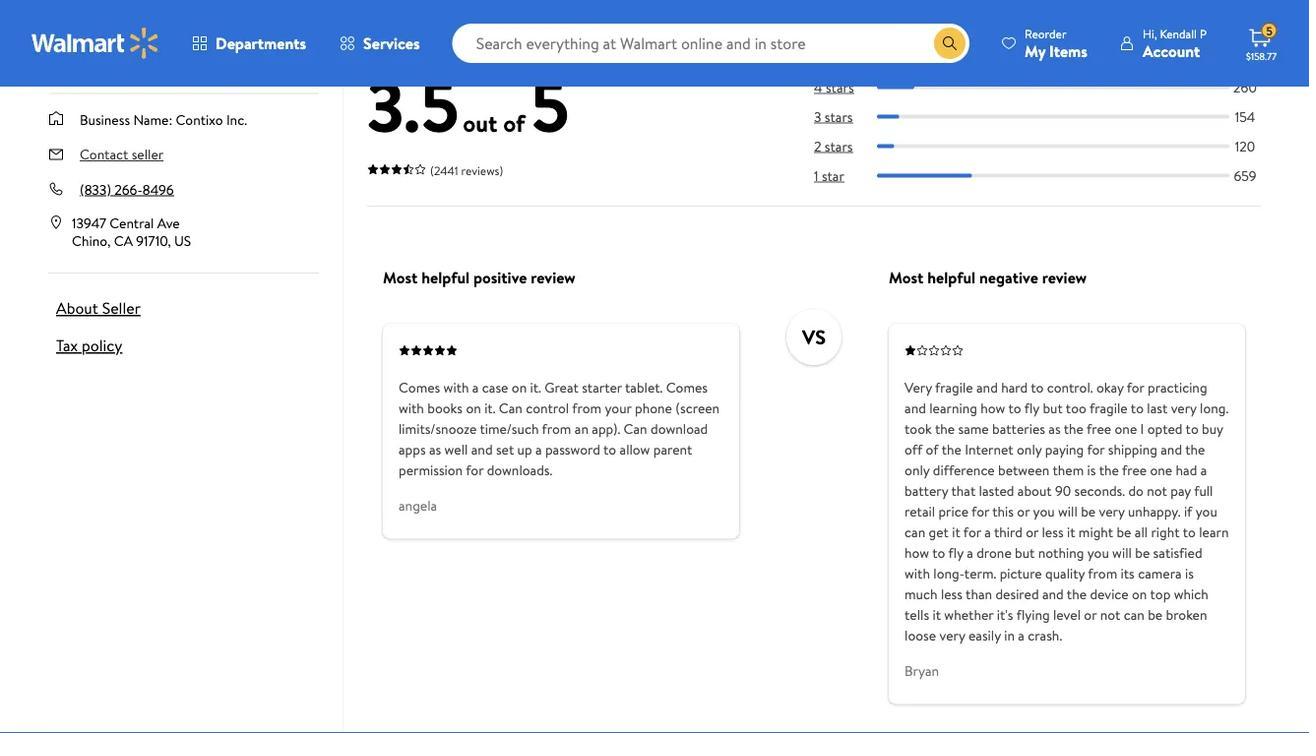 Task type: locate. For each thing, give the bounding box(es) containing it.
1 vertical spatial all
[[1135, 522, 1148, 542]]

all inside the 'very fragile and hard to control. okay for practicing and learning how to fly but too fragile to last very long. took the same batteries as the free one i opted to buy off of the internet only paying for shipping and the only difference between them is the free one had a battery that lasted about 90 seconds. do not pay full retail price for this or you will be very unhappy. if you can get it for a third or less it might be all right to learn how to fly a drone but nothing you will be satisfied with long-term. picture quality from its camera is much less than desired and the device on top which tells it whether it's flying level or not can be broken loose very easily in a crash.'
[[1135, 522, 1148, 542]]

5 stars
[[814, 48, 853, 67]]

is
[[1088, 460, 1096, 480], [1185, 564, 1194, 583]]

can down retail
[[905, 522, 926, 542]]

might
[[1079, 522, 1114, 542]]

1 progress bar from the top
[[877, 56, 1230, 59]]

one
[[1115, 419, 1137, 438], [1150, 460, 1173, 480]]

p
[[1200, 25, 1207, 42]]

of
[[503, 106, 525, 139], [926, 440, 939, 459]]

1 horizontal spatial only
[[1017, 440, 1042, 459]]

1 horizontal spatial less
[[1042, 522, 1064, 542]]

the up seconds.
[[1099, 460, 1119, 480]]

from up an
[[572, 398, 602, 418]]

1 horizontal spatial free
[[1122, 460, 1147, 480]]

1 horizontal spatial all
[[1135, 522, 1148, 542]]

in
[[1004, 626, 1015, 645]]

the up "level"
[[1067, 584, 1087, 604]]

1 vertical spatial will
[[1113, 543, 1132, 562]]

walmart image
[[32, 28, 159, 59]]

fragile
[[935, 378, 973, 397], [1090, 398, 1128, 418]]

and
[[977, 378, 998, 397], [905, 398, 926, 418], [471, 440, 493, 459], [1161, 440, 1183, 459], [1043, 584, 1064, 604]]

internet
[[965, 440, 1014, 459]]

5 for 5
[[1267, 22, 1273, 39]]

5 up 4
[[814, 48, 822, 67]]

and left the set
[[471, 440, 493, 459]]

policy
[[82, 335, 122, 356]]

with up limits/snooze
[[399, 398, 424, 418]]

its
[[1121, 564, 1135, 583]]

0 vertical spatial is
[[1088, 460, 1096, 480]]

fragile down okay on the right bottom
[[1090, 398, 1128, 418]]

only down off
[[905, 460, 930, 480]]

1 horizontal spatial it
[[952, 522, 961, 542]]

1 horizontal spatial 5
[[814, 48, 822, 67]]

but up picture
[[1015, 543, 1035, 562]]

same
[[958, 419, 989, 438]]

1 most from the left
[[383, 267, 418, 289]]

2 horizontal spatial from
[[1088, 564, 1118, 583]]

contixo
[[176, 110, 223, 129]]

batteries
[[993, 419, 1046, 438]]

progress bar for 1248
[[877, 56, 1230, 59]]

0 horizontal spatial as
[[429, 440, 441, 459]]

search icon image
[[942, 35, 958, 51]]

0 horizontal spatial seller
[[98, 50, 130, 69]]

and down very
[[905, 398, 926, 418]]

1 horizontal spatial very
[[1099, 502, 1125, 521]]

downloads.
[[487, 460, 553, 480]]

or right the third on the bottom right of page
[[1026, 522, 1039, 542]]

you down about
[[1033, 502, 1055, 521]]

last
[[1147, 398, 1168, 418]]

the up difference
[[942, 440, 962, 459]]

of inside 3.5 out of 5
[[503, 106, 525, 139]]

5 progress bar from the top
[[877, 174, 1230, 178]]

parent
[[654, 440, 693, 459]]

term.
[[965, 564, 997, 583]]

1 vertical spatial not
[[1100, 605, 1121, 624]]

0 vertical spatial free
[[1087, 419, 1112, 438]]

stars right 4
[[826, 77, 854, 96]]

it right tells
[[933, 605, 941, 624]]

13947
[[72, 213, 106, 233]]

0 horizontal spatial it
[[933, 605, 941, 624]]

1 vertical spatial as
[[429, 440, 441, 459]]

can down device
[[1124, 605, 1145, 624]]

1 vertical spatial is
[[1185, 564, 1194, 583]]

free up shipping
[[1087, 419, 1112, 438]]

1 horizontal spatial with
[[444, 378, 469, 397]]

0 horizontal spatial you
[[1033, 502, 1055, 521]]

1 horizontal spatial helpful
[[928, 267, 976, 289]]

1 horizontal spatial it.
[[530, 378, 541, 397]]

2 progress bar from the top
[[877, 85, 1230, 89]]

one left i
[[1115, 419, 1137, 438]]

too
[[1066, 398, 1087, 418]]

266-
[[114, 179, 143, 199]]

most helpful positive review
[[383, 267, 576, 289]]

only
[[1017, 440, 1042, 459], [905, 460, 930, 480]]

do
[[1129, 481, 1144, 500]]

free
[[1087, 419, 1112, 438], [1122, 460, 1147, 480]]

easily
[[969, 626, 1001, 645]]

of right out
[[503, 106, 525, 139]]

fly
[[1025, 398, 1040, 418], [949, 543, 964, 562]]

1 horizontal spatial of
[[926, 440, 939, 459]]

1 vertical spatial fragile
[[1090, 398, 1128, 418]]

will down "90"
[[1058, 502, 1078, 521]]

departments button
[[175, 20, 323, 67]]

level
[[1053, 605, 1081, 624]]

0 vertical spatial but
[[1043, 398, 1063, 418]]

to down if
[[1183, 522, 1196, 542]]

1 horizontal spatial will
[[1113, 543, 1132, 562]]

a right in
[[1018, 626, 1025, 645]]

1 horizontal spatial from
[[572, 398, 602, 418]]

1 star
[[814, 166, 845, 185]]

to down hard
[[1009, 398, 1022, 418]]

review right the negative
[[1042, 267, 1087, 289]]

0 horizontal spatial will
[[1058, 502, 1078, 521]]

but
[[1043, 398, 1063, 418], [1015, 543, 1035, 562]]

fly up batteries at the bottom
[[1025, 398, 1040, 418]]

1 horizontal spatial fragile
[[1090, 398, 1128, 418]]

1 horizontal spatial is
[[1185, 564, 1194, 583]]

as up paying
[[1049, 419, 1061, 438]]

13947 central ave chino, ca 91710 , us
[[72, 213, 191, 250]]

0 horizontal spatial is
[[1088, 460, 1096, 480]]

for left this
[[972, 502, 990, 521]]

review right positive
[[531, 267, 576, 289]]

okay
[[1097, 378, 1124, 397]]

0 horizontal spatial free
[[1087, 419, 1112, 438]]

all
[[81, 50, 95, 69], [1135, 522, 1148, 542]]

very down practicing
[[1171, 398, 1197, 418]]

very down seconds.
[[1099, 502, 1125, 521]]

how up "same"
[[981, 398, 1006, 418]]

case
[[482, 378, 508, 397]]

(833) 266-8496
[[80, 179, 174, 199]]

limits/snooze
[[399, 419, 477, 438]]

5 up $158.77
[[1267, 22, 1273, 39]]

and left hard
[[977, 378, 998, 397]]

will up its
[[1113, 543, 1132, 562]]

it. down case
[[485, 398, 496, 418]]

out
[[463, 106, 498, 139]]

2 comes from the left
[[666, 378, 708, 397]]

you down might
[[1088, 543, 1109, 562]]

0 horizontal spatial comes
[[399, 378, 440, 397]]

most for most helpful positive review
[[383, 267, 418, 289]]

not up unhappy.
[[1147, 481, 1168, 500]]

0 horizontal spatial very
[[940, 626, 965, 645]]

from up device
[[1088, 564, 1118, 583]]

stars up the 4 stars
[[825, 48, 853, 67]]

1 vertical spatial very
[[1099, 502, 1125, 521]]

1 horizontal spatial review
[[1042, 267, 1087, 289]]

$158.77
[[1246, 49, 1277, 63]]

2 most from the left
[[889, 267, 924, 289]]

2 vertical spatial or
[[1084, 605, 1097, 624]]

progress bar for 120
[[877, 144, 1230, 148]]

with up much
[[905, 564, 930, 583]]

5 for 5 stars
[[814, 48, 822, 67]]

0 horizontal spatial one
[[1115, 419, 1137, 438]]

0 horizontal spatial on
[[466, 398, 481, 418]]

most helpful negative review
[[889, 267, 1087, 289]]

progress bar for 154
[[877, 115, 1230, 119]]

1 horizontal spatial you
[[1088, 543, 1109, 562]]

1 horizontal spatial how
[[981, 398, 1006, 418]]

can up time/such
[[499, 398, 523, 418]]

0 horizontal spatial can
[[499, 398, 523, 418]]

1 vertical spatial can
[[624, 419, 647, 438]]

0 horizontal spatial 5
[[531, 56, 570, 155]]

progress bar
[[877, 56, 1230, 59], [877, 85, 1230, 89], [877, 115, 1230, 119], [877, 144, 1230, 148], [877, 174, 1230, 178]]

it. up control
[[530, 378, 541, 397]]

control
[[526, 398, 569, 418]]

2 vertical spatial from
[[1088, 564, 1118, 583]]

the up had
[[1186, 440, 1205, 459]]

can
[[499, 398, 523, 418], [624, 419, 647, 438]]

comes up books
[[399, 378, 440, 397]]

2 helpful from the left
[[928, 267, 976, 289]]

seller left items
[[98, 50, 130, 69]]

or right this
[[1017, 502, 1030, 521]]

stars right 3
[[825, 107, 853, 126]]

0 vertical spatial not
[[1147, 481, 1168, 500]]

but left too
[[1043, 398, 1063, 418]]

1 horizontal spatial on
[[512, 378, 527, 397]]

0 vertical spatial from
[[572, 398, 602, 418]]

to down app).
[[604, 440, 617, 459]]

negative
[[980, 267, 1039, 289]]

1 horizontal spatial one
[[1150, 460, 1173, 480]]

drone
[[977, 543, 1012, 562]]

not down device
[[1100, 605, 1121, 624]]

2 horizontal spatial with
[[905, 564, 930, 583]]

0 horizontal spatial all
[[81, 50, 95, 69]]

fly up long-
[[949, 543, 964, 562]]

on left 'top' on the bottom right
[[1132, 584, 1147, 604]]

comes up (screen
[[666, 378, 708, 397]]

it up nothing
[[1067, 522, 1076, 542]]

the down learning on the bottom of the page
[[935, 419, 955, 438]]

1 horizontal spatial comes
[[666, 378, 708, 397]]

1 vertical spatial less
[[941, 584, 963, 604]]

2 vertical spatial with
[[905, 564, 930, 583]]

hard
[[1001, 378, 1028, 397]]

seller down name:
[[132, 145, 164, 164]]

password
[[545, 440, 600, 459]]

less
[[1042, 522, 1064, 542], [941, 584, 963, 604]]

less up nothing
[[1042, 522, 1064, 542]]

it right get
[[952, 522, 961, 542]]

an
[[575, 419, 589, 438]]

most
[[383, 267, 418, 289], [889, 267, 924, 289]]

helpful left the negative
[[928, 267, 976, 289]]

only up the between at right
[[1017, 440, 1042, 459]]

0 horizontal spatial only
[[905, 460, 930, 480]]

2 vertical spatial on
[[1132, 584, 1147, 604]]

very down whether
[[940, 626, 965, 645]]

4 progress bar from the top
[[877, 144, 1230, 148]]

0 vertical spatial less
[[1042, 522, 1064, 542]]

0 horizontal spatial not
[[1100, 605, 1121, 624]]

how down get
[[905, 543, 930, 562]]

from
[[572, 398, 602, 418], [542, 419, 571, 438], [1088, 564, 1118, 583]]

free up do
[[1122, 460, 1147, 480]]

0 vertical spatial of
[[503, 106, 525, 139]]

from inside the 'very fragile and hard to control. okay for practicing and learning how to fly but too fragile to last very long. took the same batteries as the free one i opted to buy off of the internet only paying for shipping and the only difference between them is the free one had a battery that lasted about 90 seconds. do not pay full retail price for this or you will be very unhappy. if you can get it for a third or less it might be all right to learn how to fly a drone but nothing you will be satisfied with long-term. picture quality from its camera is much less than desired and the device on top which tells it whether it's flying level or not can be broken loose very easily in a crash.'
[[1088, 564, 1118, 583]]

Search search field
[[453, 24, 970, 63]]

and down quality
[[1043, 584, 1064, 604]]

or right "level"
[[1084, 605, 1097, 624]]

as inside comes with a case on it. great starter tablet. comes with books on it. can control from your phone (screen limits/snooze time/such from an app). can download apps as well and set up a password to allow parent permission for downloads.
[[429, 440, 441, 459]]

one left had
[[1150, 460, 1173, 480]]

2 stars
[[814, 136, 853, 155]]

all left 'right'
[[1135, 522, 1148, 542]]

practicing
[[1148, 378, 1208, 397]]

shop all seller items
[[48, 50, 166, 69]]

contact seller
[[80, 145, 164, 164]]

5
[[1267, 22, 1273, 39], [814, 48, 822, 67], [531, 56, 570, 155]]

all right shop
[[81, 50, 95, 69]]

progress bar for 659
[[877, 174, 1230, 178]]

0 vertical spatial can
[[905, 522, 926, 542]]

fragile up learning on the bottom of the page
[[935, 378, 973, 397]]

on right case
[[512, 378, 527, 397]]

difference
[[933, 460, 995, 480]]

can up allow
[[624, 419, 647, 438]]

3 progress bar from the top
[[877, 115, 1230, 119]]

seller
[[98, 50, 130, 69], [132, 145, 164, 164]]

about
[[1018, 481, 1052, 500]]

2 horizontal spatial you
[[1196, 502, 1218, 521]]

0 vertical spatial as
[[1049, 419, 1061, 438]]

1 horizontal spatial as
[[1049, 419, 1061, 438]]

tax
[[56, 335, 78, 356]]

is up "which"
[[1185, 564, 1194, 583]]

ave
[[157, 213, 180, 233]]

1 vertical spatial fly
[[949, 543, 964, 562]]

2 review from the left
[[1042, 267, 1087, 289]]

less down long-
[[941, 584, 963, 604]]

buy
[[1202, 419, 1224, 438]]

2 horizontal spatial on
[[1132, 584, 1147, 604]]

1 vertical spatial from
[[542, 419, 571, 438]]

1 horizontal spatial can
[[1124, 605, 1145, 624]]

allow
[[620, 440, 650, 459]]

(2441
[[430, 163, 459, 179]]

2 horizontal spatial 5
[[1267, 22, 1273, 39]]

bryan
[[905, 662, 939, 681]]

as down limits/snooze
[[429, 440, 441, 459]]

helpful left positive
[[422, 267, 470, 289]]

retail
[[905, 502, 935, 521]]

1 vertical spatial can
[[1124, 605, 1145, 624]]

1 vertical spatial of
[[926, 440, 939, 459]]

2 vertical spatial very
[[940, 626, 965, 645]]

about seller button
[[48, 297, 148, 319]]

it
[[952, 522, 961, 542], [1067, 522, 1076, 542], [933, 605, 941, 624]]

you right if
[[1196, 502, 1218, 521]]

1 horizontal spatial not
[[1147, 481, 1168, 500]]

0 horizontal spatial with
[[399, 398, 424, 418]]

from down control
[[542, 419, 571, 438]]

1 helpful from the left
[[422, 267, 470, 289]]

tax policy
[[56, 335, 122, 356]]

0 horizontal spatial fragile
[[935, 378, 973, 397]]

with up books
[[444, 378, 469, 397]]

helpful for positive
[[422, 267, 470, 289]]

i
[[1141, 419, 1144, 438]]

0 horizontal spatial it.
[[485, 398, 496, 418]]

for down well
[[466, 460, 484, 480]]

on right books
[[466, 398, 481, 418]]

0 horizontal spatial review
[[531, 267, 576, 289]]

1 vertical spatial on
[[466, 398, 481, 418]]

stars right 2
[[825, 136, 853, 155]]

1 horizontal spatial seller
[[132, 145, 164, 164]]

1 horizontal spatial most
[[889, 267, 924, 289]]

1 review from the left
[[531, 267, 576, 289]]

0 horizontal spatial most
[[383, 267, 418, 289]]

(833)
[[80, 179, 111, 199]]

review
[[531, 267, 576, 289], [1042, 267, 1087, 289]]

central
[[110, 213, 154, 233]]

0 horizontal spatial of
[[503, 106, 525, 139]]

of right off
[[926, 440, 939, 459]]

be
[[1081, 502, 1096, 521], [1117, 522, 1132, 542], [1135, 543, 1150, 562], [1148, 605, 1163, 624]]

whether
[[945, 605, 994, 624]]

,
[[168, 231, 171, 250]]

broken
[[1166, 605, 1208, 624]]



Task type: vqa. For each thing, say whether or not it's contained in the screenshot.
the topmost Can
yes



Task type: describe. For each thing, give the bounding box(es) containing it.
progress bar for 260
[[877, 85, 1230, 89]]

on inside the 'very fragile and hard to control. okay for practicing and learning how to fly but too fragile to last very long. took the same batteries as the free one i opted to buy off of the internet only paying for shipping and the only difference between them is the free one had a battery that lasted about 90 seconds. do not pay full retail price for this or you will be very unhappy. if you can get it for a third or less it might be all right to learn how to fly a drone but nothing you will be satisfied with long-term. picture quality from its camera is much less than desired and the device on top which tells it whether it's flying level or not can be broken loose very easily in a crash.'
[[1132, 584, 1147, 604]]

0 vertical spatial fragile
[[935, 378, 973, 397]]

it's
[[997, 605, 1014, 624]]

most for most helpful negative review
[[889, 267, 924, 289]]

apps
[[399, 440, 426, 459]]

vs
[[802, 323, 826, 351]]

(2441 reviews) link
[[367, 159, 503, 180]]

and inside comes with a case on it. great starter tablet. comes with books on it. can control from your phone (screen limits/snooze time/such from an app). can download apps as well and set up a password to allow parent permission for downloads.
[[471, 440, 493, 459]]

0 vertical spatial on
[[512, 378, 527, 397]]

contact seller button
[[80, 145, 164, 164]]

stars for 3 stars
[[825, 107, 853, 126]]

be down 'top' on the bottom right
[[1148, 605, 1163, 624]]

a right up
[[536, 440, 542, 459]]

1 vertical spatial it.
[[485, 398, 496, 418]]

flying
[[1017, 605, 1050, 624]]

to down get
[[933, 543, 946, 562]]

154
[[1235, 107, 1256, 126]]

picture
[[1000, 564, 1042, 583]]

0 vertical spatial one
[[1115, 419, 1137, 438]]

reorder
[[1025, 25, 1067, 42]]

0 horizontal spatial can
[[905, 522, 926, 542]]

0 vertical spatial very
[[1171, 398, 1197, 418]]

reorder my items
[[1025, 25, 1088, 62]]

0 vertical spatial seller
[[98, 50, 130, 69]]

as inside the 'very fragile and hard to control. okay for practicing and learning how to fly but too fragile to last very long. took the same batteries as the free one i opted to buy off of the internet only paying for shipping and the only difference between them is the free one had a battery that lasted about 90 seconds. do not pay full retail price for this or you will be very unhappy. if you can get it for a third or less it might be all right to learn how to fly a drone but nothing you will be satisfied with long-term. picture quality from its camera is much less than desired and the device on top which tells it whether it's flying level or not can be broken loose very easily in a crash.'
[[1049, 419, 1061, 438]]

and down the opted
[[1161, 440, 1183, 459]]

for right okay on the right bottom
[[1127, 378, 1145, 397]]

off
[[905, 440, 923, 459]]

(screen
[[676, 398, 720, 418]]

1
[[814, 166, 819, 185]]

a left the third on the bottom right of page
[[985, 522, 991, 542]]

1248
[[1232, 48, 1259, 67]]

0 vertical spatial how
[[981, 398, 1006, 418]]

be up might
[[1081, 502, 1096, 521]]

to inside comes with a case on it. great starter tablet. comes with books on it. can control from your phone (screen limits/snooze time/such from an app). can download apps as well and set up a password to allow parent permission for downloads.
[[604, 440, 617, 459]]

account
[[1143, 40, 1200, 62]]

Walmart Site-Wide search field
[[453, 24, 970, 63]]

that
[[952, 481, 976, 500]]

1 horizontal spatial fly
[[1025, 398, 1040, 418]]

0 vertical spatial can
[[499, 398, 523, 418]]

shipping
[[1108, 440, 1158, 459]]

to right hard
[[1031, 378, 1044, 397]]

contact
[[80, 145, 128, 164]]

1 comes from the left
[[399, 378, 440, 397]]

full
[[1194, 481, 1213, 500]]

1 vertical spatial free
[[1122, 460, 1147, 480]]

0 horizontal spatial fly
[[949, 543, 964, 562]]

well
[[445, 440, 468, 459]]

loose
[[905, 626, 936, 645]]

a left case
[[472, 378, 479, 397]]

0 horizontal spatial how
[[905, 543, 930, 562]]

stars for 5 stars
[[825, 48, 853, 67]]

be up camera
[[1135, 543, 1150, 562]]

seller
[[102, 297, 141, 319]]

services button
[[323, 20, 437, 67]]

with inside the 'very fragile and hard to control. okay for practicing and learning how to fly but too fragile to last very long. took the same batteries as the free one i opted to buy off of the internet only paying for shipping and the only difference between them is the free one had a battery that lasted about 90 seconds. do not pay full retail price for this or you will be very unhappy. if you can get it for a third or less it might be all right to learn how to fly a drone but nothing you will be satisfied with long-term. picture quality from its camera is much less than desired and the device on top which tells it whether it's flying level or not can be broken loose very easily in a crash.'
[[905, 564, 930, 583]]

review for most helpful negative review
[[1042, 267, 1087, 289]]

0 vertical spatial only
[[1017, 440, 1042, 459]]

stars for 4 stars
[[826, 77, 854, 96]]

to left last
[[1131, 398, 1144, 418]]

stars for 2 stars
[[825, 136, 853, 155]]

of inside the 'very fragile and hard to control. okay for practicing and learning how to fly but too fragile to last very long. took the same batteries as the free one i opted to buy off of the internet only paying for shipping and the only difference between them is the free one had a battery that lasted about 90 seconds. do not pay full retail price for this or you will be very unhappy. if you can get it for a third or less it might be all right to learn how to fly a drone but nothing you will be satisfied with long-term. picture quality from its camera is much less than desired and the device on top which tells it whether it's flying level or not can be broken loose very easily in a crash.'
[[926, 440, 939, 459]]

1 vertical spatial one
[[1150, 460, 1173, 480]]

learn
[[1199, 522, 1229, 542]]

659
[[1234, 166, 1257, 185]]

long.
[[1200, 398, 1229, 418]]

phone
[[635, 398, 672, 418]]

crash.
[[1028, 626, 1063, 645]]

for inside comes with a case on it. great starter tablet. comes with books on it. can control from your phone (screen limits/snooze time/such from an app). can download apps as well and set up a password to allow parent permission for downloads.
[[466, 460, 484, 480]]

1 horizontal spatial but
[[1043, 398, 1063, 418]]

8496
[[143, 179, 174, 199]]

4
[[814, 77, 823, 96]]

3.5
[[367, 56, 459, 155]]

(833) 266-8496 link
[[80, 179, 174, 199]]

1 vertical spatial but
[[1015, 543, 1035, 562]]

inc.
[[226, 110, 247, 129]]

top
[[1150, 584, 1171, 604]]

learning
[[930, 398, 978, 418]]

3
[[814, 107, 822, 126]]

2 horizontal spatial it
[[1067, 522, 1076, 542]]

for down "price"
[[964, 522, 981, 542]]

be right might
[[1117, 522, 1132, 542]]

lasted
[[979, 481, 1015, 500]]

tells
[[905, 605, 930, 624]]

for right paying
[[1087, 440, 1105, 459]]

seconds.
[[1075, 481, 1125, 500]]

1 vertical spatial or
[[1026, 522, 1039, 542]]

starter
[[582, 378, 622, 397]]

tablet.
[[625, 378, 663, 397]]

to left buy
[[1186, 419, 1199, 438]]

your
[[605, 398, 632, 418]]

time/such
[[480, 419, 539, 438]]

shop
[[48, 50, 78, 69]]

hi,
[[1143, 25, 1157, 42]]

reviews)
[[461, 163, 503, 179]]

very
[[905, 378, 932, 397]]

app).
[[592, 419, 621, 438]]

1 vertical spatial with
[[399, 398, 424, 418]]

0 vertical spatial will
[[1058, 502, 1078, 521]]

260
[[1234, 77, 1257, 96]]

books
[[428, 398, 463, 418]]

right
[[1151, 522, 1180, 542]]

us
[[174, 231, 191, 250]]

comes with a case on it. great starter tablet. comes with books on it. can control from your phone (screen limits/snooze time/such from an app). can download apps as well and set up a password to allow parent permission for downloads.
[[399, 378, 720, 480]]

business name: contixo inc.
[[80, 110, 247, 129]]

nothing
[[1038, 543, 1084, 562]]

services
[[363, 32, 420, 54]]

device
[[1090, 584, 1129, 604]]

about
[[56, 297, 98, 319]]

a right had
[[1201, 460, 1207, 480]]

between
[[998, 460, 1050, 480]]

2
[[814, 136, 822, 155]]

a up "term."
[[967, 543, 974, 562]]

third
[[994, 522, 1023, 542]]

hi, kendall p account
[[1143, 25, 1207, 62]]

1 vertical spatial only
[[905, 460, 930, 480]]

shop all seller items link
[[48, 50, 166, 69]]

1 vertical spatial seller
[[132, 145, 164, 164]]

91710
[[136, 231, 168, 250]]

3 stars
[[814, 107, 853, 126]]

1 horizontal spatial can
[[624, 419, 647, 438]]

than
[[966, 584, 993, 604]]

helpful for negative
[[928, 267, 976, 289]]

0 vertical spatial or
[[1017, 502, 1030, 521]]

positive
[[474, 267, 527, 289]]

permission
[[399, 460, 463, 480]]

review for most helpful positive review
[[531, 267, 576, 289]]

4 stars
[[814, 77, 854, 96]]

0 vertical spatial it.
[[530, 378, 541, 397]]

the down too
[[1064, 419, 1084, 438]]



